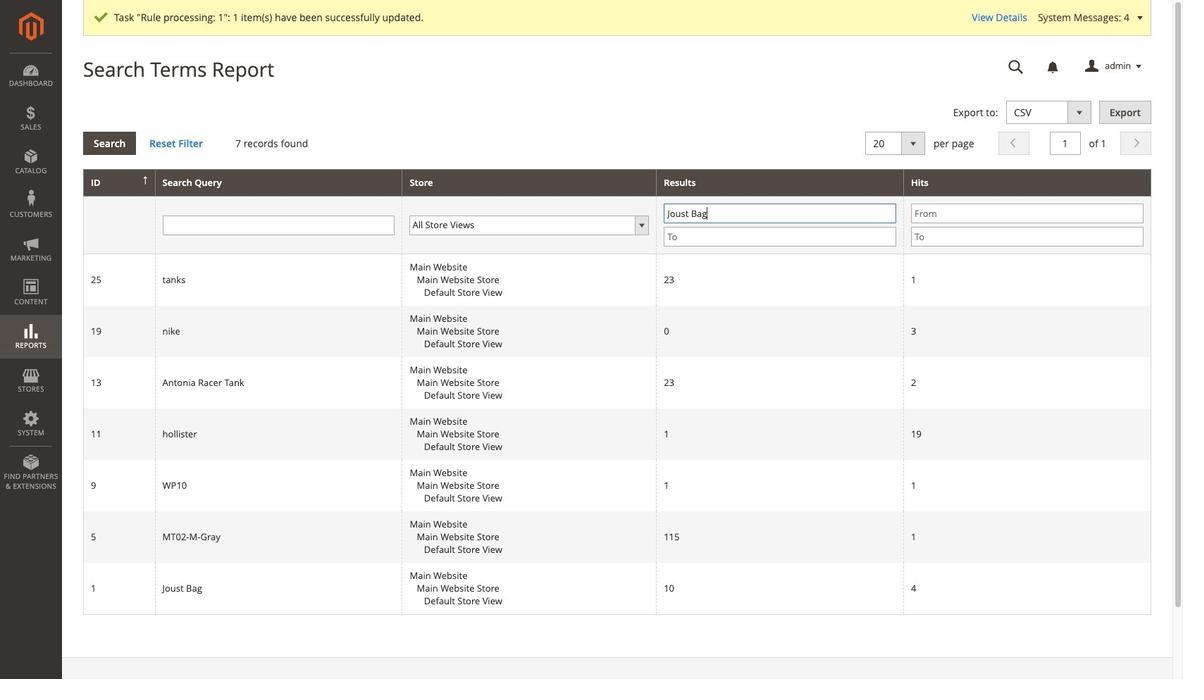 Task type: locate. For each thing, give the bounding box(es) containing it.
From text field
[[664, 204, 897, 224], [912, 204, 1144, 224]]

from text field up to text box
[[912, 204, 1144, 224]]

from text field for to text box
[[912, 204, 1144, 224]]

from text field up to text field
[[664, 204, 897, 224]]

None text field
[[999, 54, 1034, 79], [163, 216, 395, 235], [999, 54, 1034, 79], [163, 216, 395, 235]]

None text field
[[1050, 132, 1081, 155]]

2 from text field from the left
[[912, 204, 1144, 224]]

0 horizontal spatial from text field
[[664, 204, 897, 224]]

1 from text field from the left
[[664, 204, 897, 224]]

To text field
[[664, 227, 897, 247]]

menu bar
[[0, 53, 62, 499]]

1 horizontal spatial from text field
[[912, 204, 1144, 224]]



Task type: describe. For each thing, give the bounding box(es) containing it.
magento admin panel image
[[19, 12, 43, 41]]

To text field
[[912, 227, 1144, 247]]

from text field for to text field
[[664, 204, 897, 224]]



